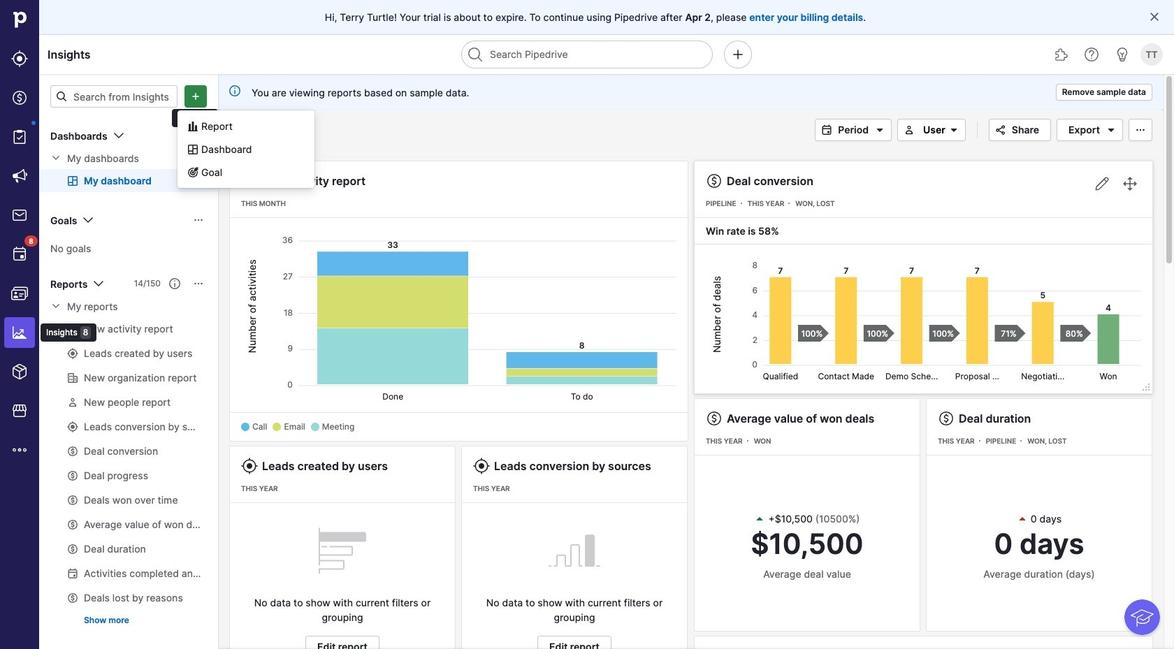Task type: locate. For each thing, give the bounding box(es) containing it.
products image
[[11, 364, 28, 380]]

2 horizontal spatial color secondary image
[[946, 124, 962, 136]]

region
[[241, 229, 677, 402], [706, 254, 1142, 382]]

menu item
[[0, 313, 39, 352]]

color info image
[[229, 85, 240, 96]]

color positive image
[[755, 513, 766, 525]]

menu
[[0, 0, 97, 649]]

sales assistant image
[[1114, 46, 1131, 63]]

quick add image
[[730, 46, 747, 63]]

contacts image
[[11, 285, 28, 302]]

0 horizontal spatial region
[[241, 229, 677, 402]]

color primary image
[[1149, 11, 1160, 22], [56, 91, 67, 102], [993, 124, 1009, 136], [1103, 124, 1120, 136], [187, 144, 199, 155], [187, 167, 199, 178], [241, 173, 258, 189], [706, 173, 723, 189], [80, 212, 97, 229], [193, 215, 204, 226], [90, 275, 107, 292], [706, 410, 723, 427], [241, 458, 258, 475], [473, 458, 490, 475]]

color secondary image
[[901, 124, 918, 136], [946, 124, 962, 136], [50, 152, 62, 164]]

color primary image
[[187, 121, 199, 132], [819, 124, 836, 136], [872, 124, 889, 136], [1132, 124, 1149, 136], [110, 127, 127, 144], [193, 130, 204, 141], [169, 278, 180, 289], [193, 278, 204, 289], [938, 410, 955, 427]]

1 horizontal spatial color secondary image
[[901, 124, 918, 136]]

1 horizontal spatial region
[[706, 254, 1142, 382]]

deals image
[[11, 89, 28, 106]]

Search Pipedrive field
[[461, 41, 713, 69]]



Task type: describe. For each thing, give the bounding box(es) containing it.
color undefined image
[[11, 246, 28, 263]]

0 horizontal spatial color secondary image
[[50, 152, 62, 164]]

sales inbox image
[[11, 207, 28, 224]]

knowledge center bot, also known as kc bot is an onboarding assistant that allows you to see the list of onboarding items in one place for quick and easy reference. this improves your in-app experience. image
[[1125, 600, 1160, 635]]

quick help image
[[1084, 46, 1100, 63]]

color primary inverted image
[[187, 91, 204, 102]]

campaigns image
[[11, 168, 28, 185]]

marketplace image
[[11, 403, 28, 419]]

Search from Insights text field
[[50, 85, 178, 108]]

color negative image
[[1017, 513, 1028, 525]]

color undefined image
[[11, 129, 28, 145]]

more image
[[11, 442, 28, 459]]

home image
[[9, 9, 30, 30]]

My dashboard field
[[229, 121, 330, 139]]

leads image
[[11, 50, 28, 67]]

color secondary image
[[50, 301, 62, 312]]

insights image
[[11, 324, 28, 341]]



Task type: vqa. For each thing, say whether or not it's contained in the screenshot.
the bottom More actions icon
no



